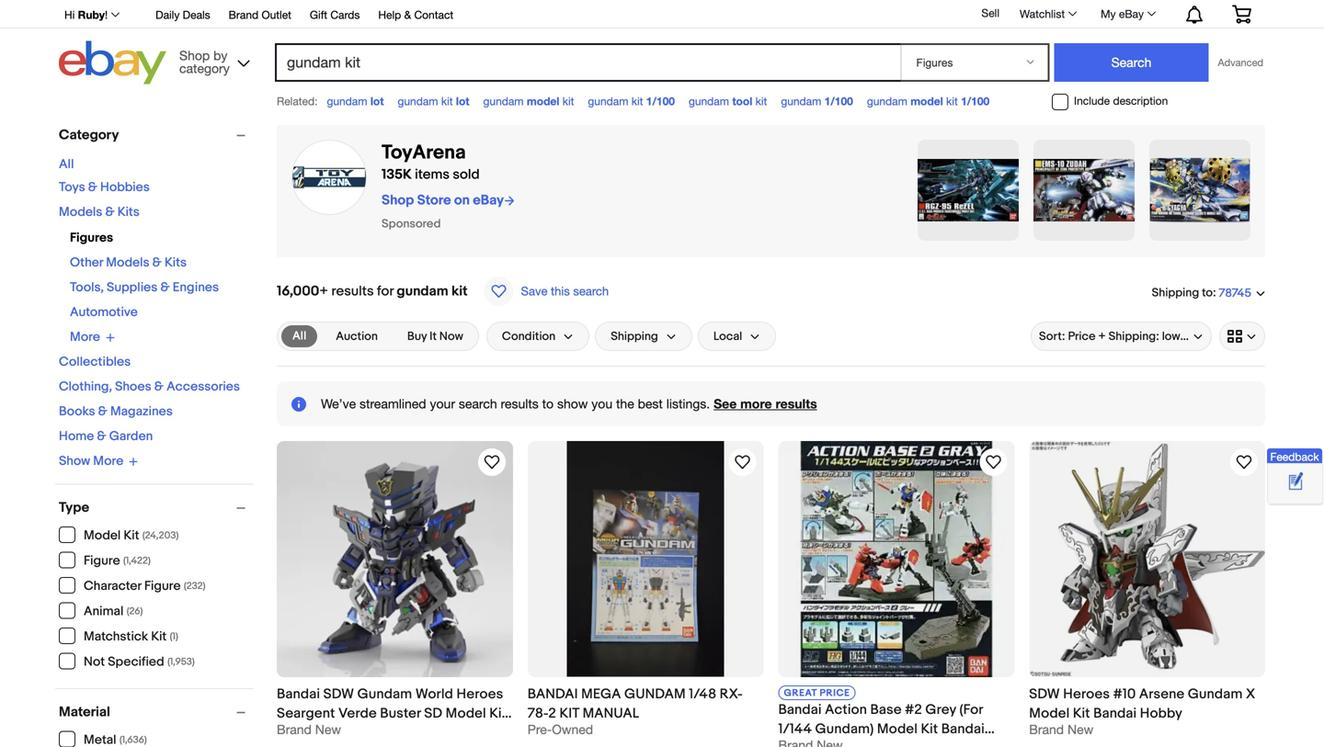 Task type: locate. For each thing, give the bounding box(es) containing it.
0 vertical spatial hobby
[[1140, 706, 1183, 722]]

figure up character
[[84, 554, 120, 569]]

models
[[59, 205, 102, 220], [106, 255, 150, 271]]

1 1/100 from the left
[[646, 95, 675, 108]]

ebay
[[1119, 7, 1144, 20], [473, 192, 504, 209]]

sort: price + shipping: lowest first button
[[1031, 322, 1221, 351]]

1 horizontal spatial all
[[292, 329, 306, 344]]

gundam right related:
[[327, 95, 367, 108]]

0 horizontal spatial all link
[[59, 157, 74, 172]]

figure left '(232)' on the bottom left
[[144, 579, 181, 595]]

2 heroes from the left
[[1064, 686, 1110, 703]]

1 horizontal spatial kits
[[165, 255, 187, 271]]

see
[[714, 396, 737, 412]]

region inside toyarena main content
[[277, 382, 1266, 427]]

2 toyarena image from the left
[[918, 140, 1019, 241]]

0 vertical spatial ebay
[[1119, 7, 1144, 20]]

all up toys
[[59, 157, 74, 172]]

hobby down 1/144
[[779, 741, 821, 748]]

action
[[825, 702, 867, 719]]

cards
[[331, 8, 360, 21]]

category button
[[59, 127, 254, 143]]

search inside button
[[573, 284, 609, 298]]

my ebay
[[1101, 7, 1144, 20]]

78-
[[528, 706, 549, 722]]

1 horizontal spatial brand
[[277, 722, 312, 737]]

great
[[784, 688, 817, 700]]

0 horizontal spatial figure
[[84, 554, 120, 569]]

other
[[70, 255, 103, 271]]

toyarena
[[382, 141, 466, 165]]

1 horizontal spatial figure
[[144, 579, 181, 595]]

results left show
[[501, 396, 539, 412]]

ebay inside the account navigation
[[1119, 7, 1144, 20]]

streamlined
[[360, 396, 426, 412]]

more down home & garden link
[[93, 454, 123, 470]]

0 horizontal spatial ebay
[[473, 192, 504, 209]]

0 vertical spatial shop
[[179, 48, 210, 63]]

gundam for gundam kit lot
[[398, 95, 438, 108]]

kit
[[124, 528, 139, 544], [151, 630, 167, 645], [490, 706, 507, 722], [1073, 706, 1091, 722], [921, 721, 938, 738]]

brand for brand outlet
[[229, 8, 259, 21]]

search right your
[[459, 396, 497, 412]]

toys & hobbies
[[59, 180, 150, 195]]

0 horizontal spatial search
[[459, 396, 497, 412]]

watch bandai action base #2 grey (for 1/144 gundam) model kit bandai hobby image
[[983, 452, 1005, 474]]

model for gundam model kit 1/100
[[911, 95, 943, 108]]

1/100 left gundam model kit 1/100
[[825, 95, 853, 108]]

1/100 down the sell
[[961, 95, 990, 108]]

1 heroes from the left
[[457, 686, 503, 703]]

model down base
[[877, 721, 918, 738]]

shop down 135k
[[382, 192, 414, 209]]

0 horizontal spatial gundam
[[357, 686, 412, 703]]

1 vertical spatial all link
[[281, 326, 318, 348]]

1 vertical spatial shop
[[382, 192, 414, 209]]

0 horizontal spatial lot
[[371, 95, 384, 108]]

best
[[638, 396, 663, 412]]

ebay right on at the left of page
[[473, 192, 504, 209]]

sold
[[453, 166, 480, 183]]

0 horizontal spatial new
[[315, 722, 341, 737]]

shipping up the
[[611, 330, 658, 344]]

model inside sdw heroes #10 arsene gundam x model kit bandai hobby brand new
[[1029, 706, 1070, 722]]

local
[[714, 330, 742, 344]]

bandai sdw gundam world heroes seargent verde buster sd model kit usa seller link
[[277, 685, 513, 742]]

1 horizontal spatial models
[[106, 255, 150, 271]]

!
[[105, 8, 108, 21]]

account navigation
[[54, 0, 1266, 29]]

watchlist link
[[1010, 3, 1085, 25]]

advanced link
[[1209, 44, 1264, 81]]

kit inside bandai sdw gundam world heroes seargent verde buster sd model kit usa seller
[[490, 706, 507, 722]]

usa
[[277, 725, 304, 742]]

1 vertical spatial ebay
[[473, 192, 504, 209]]

shop by category banner
[[54, 0, 1266, 89]]

new inside sdw heroes #10 arsene gundam x model kit bandai hobby brand new
[[1068, 722, 1094, 737]]

tools, supplies & engines link
[[70, 280, 219, 296]]

to left show
[[542, 396, 554, 412]]

1 horizontal spatial new
[[1068, 722, 1094, 737]]

more up collectibles
[[70, 330, 100, 345]]

shipping left :
[[1152, 286, 1200, 300]]

#10
[[1114, 686, 1136, 703]]

gundam for gundam model kit
[[483, 95, 524, 108]]

2 horizontal spatial brand
[[1029, 722, 1064, 737]]

0 vertical spatial all
[[59, 157, 74, 172]]

to left 78745
[[1202, 286, 1213, 300]]

+ up auction link
[[319, 283, 328, 300]]

figure
[[84, 554, 120, 569], [144, 579, 181, 595]]

0 vertical spatial to
[[1202, 286, 1213, 300]]

gundam model kit 1/100
[[867, 95, 990, 108]]

shop store on ebay link
[[382, 192, 515, 209]]

1/48
[[689, 686, 717, 703]]

sdw up verde
[[323, 686, 354, 703]]

1 vertical spatial models
[[106, 255, 150, 271]]

figure (1,422)
[[84, 554, 151, 569]]

gundam right gundam kit lot
[[483, 95, 524, 108]]

hobby down 'arsene'
[[1140, 706, 1183, 722]]

brand outlet link
[[229, 6, 292, 26]]

help
[[378, 8, 401, 21]]

to inside shipping to : 78745
[[1202, 286, 1213, 300]]

shipping inside shipping "dropdown button"
[[611, 330, 658, 344]]

2 horizontal spatial results
[[776, 396, 817, 412]]

all link up toys
[[59, 157, 74, 172]]

shipping:
[[1109, 330, 1160, 344]]

seller
[[307, 725, 344, 742]]

search right this
[[573, 284, 609, 298]]

show
[[59, 454, 90, 470]]

2 gundam from the left
[[1188, 686, 1243, 703]]

lot up toyarena in the top left of the page
[[456, 95, 470, 108]]

None submit
[[1055, 43, 1209, 82]]

1 vertical spatial search
[[459, 396, 497, 412]]

results right more
[[776, 396, 817, 412]]

gundam
[[357, 686, 412, 703], [1188, 686, 1243, 703]]

grey
[[926, 702, 957, 719]]

model right sd
[[446, 706, 486, 722]]

lot
[[371, 95, 384, 108], [456, 95, 470, 108]]

1 vertical spatial figure
[[144, 579, 181, 595]]

shipping inside shipping to : 78745
[[1152, 286, 1200, 300]]

0 vertical spatial +
[[319, 283, 328, 300]]

bandai mega gundam 1/48 rx-78-2 kit manual image
[[567, 441, 725, 678]]

region containing we've streamlined your search results to show you the best listings.
[[277, 382, 1266, 427]]

search inside region
[[459, 396, 497, 412]]

1 horizontal spatial heroes
[[1064, 686, 1110, 703]]

1 horizontal spatial model
[[911, 95, 943, 108]]

1 vertical spatial +
[[1099, 330, 1106, 344]]

kits down the hobbies
[[117, 205, 140, 220]]

gundam for gundam lot
[[327, 95, 367, 108]]

sdw heroes #10 arsene gundam x model kit bandai hobby image
[[1029, 442, 1266, 677]]

(24,203)
[[142, 530, 179, 542]]

brand for brand new
[[277, 722, 312, 737]]

gundam tool kit
[[689, 95, 767, 108]]

toyarena image
[[292, 140, 367, 215], [918, 140, 1019, 241], [1034, 140, 1135, 241], [1150, 140, 1251, 241]]

0 horizontal spatial hobby
[[779, 741, 821, 748]]

1 horizontal spatial 1/100
[[825, 95, 853, 108]]

gundam right for
[[397, 283, 449, 300]]

2 model from the left
[[911, 95, 943, 108]]

1 horizontal spatial lot
[[456, 95, 470, 108]]

collectibles clothing, shoes & accessories books & magazines home & garden
[[59, 355, 240, 445]]

heroes
[[457, 686, 503, 703], [1064, 686, 1110, 703]]

lot left gundam kit lot
[[371, 95, 384, 108]]

bandai down #10
[[1094, 706, 1137, 722]]

brand inside 'link'
[[229, 8, 259, 21]]

new
[[315, 722, 341, 737], [1068, 722, 1094, 737]]

kit inside great price bandai action base #2 grey (for 1/144 gundam) model kit bandai hobby
[[921, 721, 938, 738]]

kit inside toyarena main content
[[452, 283, 468, 300]]

gundam left x
[[1188, 686, 1243, 703]]

shipping button
[[595, 322, 692, 351]]

1 new from the left
[[315, 722, 341, 737]]

bandai up seargent
[[277, 686, 320, 703]]

material button
[[59, 705, 254, 721]]

gundam for gundam kit 1/100
[[588, 95, 629, 108]]

0 horizontal spatial models
[[59, 205, 102, 220]]

watch bandai mega gundam 1/48 rx-78-2 kit manual image
[[732, 452, 754, 474]]

#2
[[905, 702, 922, 719]]

we've streamlined your search results to show you the best listings. see more results
[[321, 396, 817, 412]]

results
[[331, 283, 374, 300], [501, 396, 539, 412], [776, 396, 817, 412]]

1/100 down shop by category banner
[[646, 95, 675, 108]]

1 horizontal spatial ebay
[[1119, 7, 1144, 20]]

gundam down search for anything text box
[[588, 95, 629, 108]]

see more results link
[[714, 396, 817, 412]]

0 vertical spatial all link
[[59, 157, 74, 172]]

gundam model kit
[[483, 95, 574, 108]]

0 vertical spatial kits
[[117, 205, 140, 220]]

models & kits
[[59, 205, 140, 220]]

bandai action base #2 grey (for 1/144 gundam) model kit bandai hobby image
[[779, 441, 1015, 678]]

shop inside 'shop by category'
[[179, 48, 210, 63]]

more
[[741, 396, 772, 412]]

sponsored
[[382, 217, 441, 231]]

1 vertical spatial shipping
[[611, 330, 658, 344]]

kits up engines
[[165, 255, 187, 271]]

base
[[871, 702, 902, 719]]

shop inside toyarena 135k items sold shop store on ebay sponsored
[[382, 192, 414, 209]]

results left for
[[331, 283, 374, 300]]

135k
[[382, 166, 412, 183]]

items
[[415, 166, 450, 183]]

models up supplies
[[106, 255, 150, 271]]

0 horizontal spatial shipping
[[611, 330, 658, 344]]

(26)
[[127, 606, 143, 618]]

model right "(for"
[[1029, 706, 1070, 722]]

bandai
[[528, 686, 578, 703]]

models down toys
[[59, 205, 102, 220]]

0 vertical spatial search
[[573, 284, 609, 298]]

1 horizontal spatial to
[[1202, 286, 1213, 300]]

type button
[[59, 500, 254, 516]]

1 horizontal spatial search
[[573, 284, 609, 298]]

gundam up buster
[[357, 686, 412, 703]]

1 lot from the left
[[371, 95, 384, 108]]

1 model from the left
[[527, 95, 560, 108]]

1 vertical spatial hobby
[[779, 741, 821, 748]]

specified
[[108, 655, 164, 671]]

gundam right tool
[[781, 95, 822, 108]]

daily deals link
[[156, 6, 210, 26]]

1 horizontal spatial hobby
[[1140, 706, 1183, 722]]

0 horizontal spatial model
[[527, 95, 560, 108]]

1 vertical spatial kits
[[165, 255, 187, 271]]

shop left by
[[179, 48, 210, 63]]

sd
[[424, 706, 443, 722]]

gundam inside toyarena main content
[[397, 283, 449, 300]]

kits inside 'figures other models & kits tools, supplies & engines automotive'
[[165, 255, 187, 271]]

gundam left tool
[[689, 95, 729, 108]]

0 horizontal spatial shop
[[179, 48, 210, 63]]

1 vertical spatial to
[[542, 396, 554, 412]]

1 gundam from the left
[[357, 686, 412, 703]]

deals
[[183, 8, 210, 21]]

1 horizontal spatial shipping
[[1152, 286, 1200, 300]]

clothing, shoes & accessories link
[[59, 379, 240, 395]]

ebay inside toyarena 135k items sold shop store on ebay sponsored
[[473, 192, 504, 209]]

0 horizontal spatial 1/100
[[646, 95, 675, 108]]

3 toyarena image from the left
[[1034, 140, 1135, 241]]

accessories
[[167, 379, 240, 395]]

garden
[[109, 429, 153, 445]]

more button
[[70, 330, 115, 345]]

help & contact
[[378, 8, 454, 21]]

2 sdw from the left
[[1029, 686, 1060, 703]]

& left engines
[[160, 280, 170, 296]]

Search for anything text field
[[278, 45, 897, 80]]

bandai inside bandai sdw gundam world heroes seargent verde buster sd model kit usa seller
[[277, 686, 320, 703]]

ebay right my
[[1119, 7, 1144, 20]]

2 horizontal spatial 1/100
[[961, 95, 990, 108]]

all link down 16,000
[[281, 326, 318, 348]]

0 horizontal spatial heroes
[[457, 686, 503, 703]]

2 new from the left
[[1068, 722, 1094, 737]]

1 horizontal spatial shop
[[382, 192, 414, 209]]

hi ruby !
[[64, 8, 108, 21]]

heroes inside bandai sdw gundam world heroes seargent verde buster sd model kit usa seller
[[457, 686, 503, 703]]

0 horizontal spatial all
[[59, 157, 74, 172]]

your shopping cart image
[[1232, 5, 1253, 23]]

0 horizontal spatial brand
[[229, 8, 259, 21]]

local button
[[698, 322, 777, 351]]

0 vertical spatial models
[[59, 205, 102, 220]]

heroes right world at the bottom left of the page
[[457, 686, 503, 703]]

bandai
[[277, 686, 320, 703], [779, 702, 822, 719], [1094, 706, 1137, 722], [942, 721, 985, 738]]

gundam inside bandai sdw gundam world heroes seargent verde buster sd model kit usa seller
[[357, 686, 412, 703]]

more
[[70, 330, 100, 345], [93, 454, 123, 470]]

gundam right gundam 1/100
[[867, 95, 908, 108]]

(for
[[960, 702, 983, 719]]

material
[[59, 705, 110, 721]]

region
[[277, 382, 1266, 427]]

collectibles
[[59, 355, 131, 370]]

buy
[[407, 330, 427, 344]]

gundam up toyarena in the top left of the page
[[398, 95, 438, 108]]

all inside toyarena main content
[[292, 329, 306, 344]]

1 vertical spatial all
[[292, 329, 306, 344]]

gift
[[310, 8, 327, 21]]

gundam for gundam 1/100
[[781, 95, 822, 108]]

& inside help & contact link
[[404, 8, 411, 21]]

0 vertical spatial shipping
[[1152, 286, 1200, 300]]

All selected text field
[[292, 328, 306, 345]]

arsene
[[1139, 686, 1185, 703]]

1 horizontal spatial sdw
[[1029, 686, 1060, 703]]

1 horizontal spatial +
[[1099, 330, 1106, 344]]

0 horizontal spatial sdw
[[323, 686, 354, 703]]

1 sdw from the left
[[323, 686, 354, 703]]

you
[[592, 396, 613, 412]]

all down 16,000
[[292, 329, 306, 344]]

my
[[1101, 7, 1116, 20]]

1 horizontal spatial gundam
[[1188, 686, 1243, 703]]

watch sdw heroes #10 arsene gundam x model kit bandai hobby image
[[1233, 452, 1255, 474]]

my ebay link
[[1091, 3, 1164, 25]]

category
[[59, 127, 119, 143]]

+ right "price"
[[1099, 330, 1106, 344]]

not specified (1,953)
[[84, 655, 195, 671]]

2 1/100 from the left
[[825, 95, 853, 108]]

heroes left #10
[[1064, 686, 1110, 703]]

toyarena link
[[382, 141, 466, 165]]

:
[[1213, 286, 1217, 300]]

verde
[[338, 706, 377, 722]]

0 horizontal spatial kits
[[117, 205, 140, 220]]

0 horizontal spatial to
[[542, 396, 554, 412]]

hobby inside great price bandai action base #2 grey (for 1/144 gundam) model kit bandai hobby
[[779, 741, 821, 748]]

sdw right "(for"
[[1029, 686, 1060, 703]]

& right help
[[404, 8, 411, 21]]



Task type: describe. For each thing, give the bounding box(es) containing it.
mega
[[581, 686, 621, 703]]

sdw inside bandai sdw gundam world heroes seargent verde buster sd model kit usa seller
[[323, 686, 354, 703]]

watchlist
[[1020, 7, 1065, 20]]

world
[[416, 686, 453, 703]]

rx-
[[720, 686, 743, 703]]

home
[[59, 429, 94, 445]]

0 vertical spatial more
[[70, 330, 100, 345]]

1 vertical spatial more
[[93, 454, 123, 470]]

gift cards link
[[310, 6, 360, 26]]

watch bandai sdw gundam world heroes seargent verde buster sd model kit usa seller image
[[481, 452, 503, 474]]

toyarena main content
[[269, 118, 1273, 748]]

include
[[1074, 94, 1110, 107]]

condition
[[502, 330, 556, 344]]

clothing,
[[59, 379, 112, 395]]

owned
[[552, 722, 593, 737]]

shipping to : 78745
[[1152, 286, 1252, 301]]

show more button
[[59, 454, 138, 470]]

brand inside sdw heroes #10 arsene gundam x model kit bandai hobby brand new
[[1029, 722, 1064, 737]]

figures other models & kits tools, supplies & engines automotive
[[70, 230, 219, 321]]

& down toys & hobbies link
[[105, 205, 115, 220]]

bandai sdw gundam world heroes seargent verde buster sd model kit usa seller
[[277, 686, 507, 742]]

gundam inside sdw heroes #10 arsene gundam x model kit bandai hobby brand new
[[1188, 686, 1243, 703]]

gundam kit 1/100
[[588, 95, 675, 108]]

gundam for gundam model kit 1/100
[[867, 95, 908, 108]]

models inside 'figures other models & kits tools, supplies & engines automotive'
[[106, 255, 150, 271]]

hobby inside sdw heroes #10 arsene gundam x model kit bandai hobby brand new
[[1140, 706, 1183, 722]]

1/144
[[779, 721, 812, 738]]

gundam kit lot
[[398, 95, 470, 108]]

brand outlet
[[229, 8, 292, 21]]

store
[[417, 192, 451, 209]]

gundam lot
[[327, 95, 384, 108]]

save
[[521, 284, 548, 298]]

supplies
[[107, 280, 158, 296]]

(1,636)
[[117, 735, 147, 747]]

sdw inside sdw heroes #10 arsene gundam x model kit bandai hobby brand new
[[1029, 686, 1060, 703]]

not
[[84, 655, 105, 671]]

1 toyarena image from the left
[[292, 140, 367, 215]]

+ inside dropdown button
[[1099, 330, 1106, 344]]

model for gundam model kit
[[527, 95, 560, 108]]

bandai down great at the bottom of the page
[[779, 702, 822, 719]]

buy it now
[[407, 330, 463, 344]]

hi
[[64, 8, 75, 21]]

manual
[[583, 706, 639, 722]]

toys
[[59, 180, 85, 195]]

2
[[549, 706, 556, 722]]

brand new
[[277, 722, 341, 737]]

heroes inside sdw heroes #10 arsene gundam x model kit bandai hobby brand new
[[1064, 686, 1110, 703]]

model up figure (1,422) on the left bottom
[[84, 528, 121, 544]]

for
[[377, 283, 394, 300]]

0 vertical spatial figure
[[84, 554, 120, 569]]

price
[[820, 688, 850, 700]]

bandai mega gundam 1/48 rx- 78-2 kit manual heading
[[528, 686, 743, 722]]

bandai mega gundam 1/48 rx- 78-2 kit manual pre-owned
[[528, 686, 743, 737]]

animal
[[84, 604, 124, 620]]

tool
[[732, 95, 753, 108]]

shop by category button
[[171, 41, 254, 80]]

none submit inside shop by category banner
[[1055, 43, 1209, 82]]

by
[[213, 48, 228, 63]]

shipping for shipping
[[611, 330, 658, 344]]

model inside great price bandai action base #2 grey (for 1/144 gundam) model kit bandai hobby
[[877, 721, 918, 738]]

now
[[439, 330, 463, 344]]

sdw heroes #10 arsene gundam x model kit bandai hobby brand new
[[1029, 686, 1256, 737]]

condition button
[[486, 322, 590, 351]]

shop by category
[[179, 48, 230, 76]]

we've
[[321, 396, 356, 412]]

sdw heroes #10 arsene gundam x model kit bandai hobby link
[[1029, 685, 1266, 722]]

it
[[430, 330, 437, 344]]

bandai sdw gundam world heroes seargent verde buster sd model kit usa seller image
[[277, 441, 513, 678]]

other models & kits link
[[70, 255, 187, 271]]

auction link
[[325, 326, 389, 348]]

model inside bandai sdw gundam world heroes seargent verde buster sd model kit usa seller
[[446, 706, 486, 722]]

& right toys
[[88, 180, 97, 195]]

automotive
[[70, 305, 138, 321]]

help & contact link
[[378, 6, 454, 26]]

buster
[[380, 706, 421, 722]]

daily deals
[[156, 8, 210, 21]]

bandai sdw gundam world heroes seargent verde buster sd model kit usa seller heading
[[277, 686, 512, 742]]

bandai inside sdw heroes #10 arsene gundam x model kit bandai hobby brand new
[[1094, 706, 1137, 722]]

advanced
[[1218, 57, 1264, 69]]

& right shoes
[[154, 379, 164, 395]]

0 horizontal spatial +
[[319, 283, 328, 300]]

& up show more button
[[97, 429, 106, 445]]

(1,953)
[[167, 657, 195, 669]]

tools,
[[70, 280, 104, 296]]

kit
[[560, 706, 580, 722]]

sdw heroes #10 arsene gundam x model kit bandai hobby heading
[[1029, 686, 1256, 722]]

2 lot from the left
[[456, 95, 470, 108]]

buy it now link
[[396, 326, 475, 348]]

bandai down "(for"
[[942, 721, 985, 738]]

kit inside sdw heroes #10 arsene gundam x model kit bandai hobby brand new
[[1073, 706, 1091, 722]]

books & magazines link
[[59, 404, 173, 420]]

& up home & garden link
[[98, 404, 107, 420]]

save this search
[[521, 284, 609, 298]]

78745
[[1219, 286, 1252, 301]]

0 horizontal spatial results
[[331, 283, 374, 300]]

gundam
[[625, 686, 686, 703]]

show more
[[59, 454, 123, 470]]

sort:
[[1039, 330, 1066, 344]]

automotive link
[[70, 305, 138, 321]]

this
[[551, 284, 570, 298]]

ruby
[[78, 8, 105, 21]]

lowest
[[1162, 330, 1198, 344]]

gundam for gundam tool kit
[[689, 95, 729, 108]]

x
[[1246, 686, 1256, 703]]

listing options selector. gallery view selected. image
[[1228, 329, 1257, 344]]

sell
[[982, 7, 1000, 19]]

3 1/100 from the left
[[961, 95, 990, 108]]

& up the tools, supplies & engines link at top left
[[152, 255, 162, 271]]

shipping for shipping to : 78745
[[1152, 286, 1200, 300]]

4 toyarena image from the left
[[1150, 140, 1251, 241]]

1 horizontal spatial results
[[501, 396, 539, 412]]

1 horizontal spatial all link
[[281, 326, 318, 348]]

sort: price + shipping: lowest first
[[1039, 330, 1221, 344]]

bandai action base #2 grey (for 1/144 gundam) model kit bandai hobby heading
[[779, 702, 995, 748]]

(232)
[[184, 581, 206, 593]]



Task type: vqa. For each thing, say whether or not it's contained in the screenshot.
the rightmost Start
no



